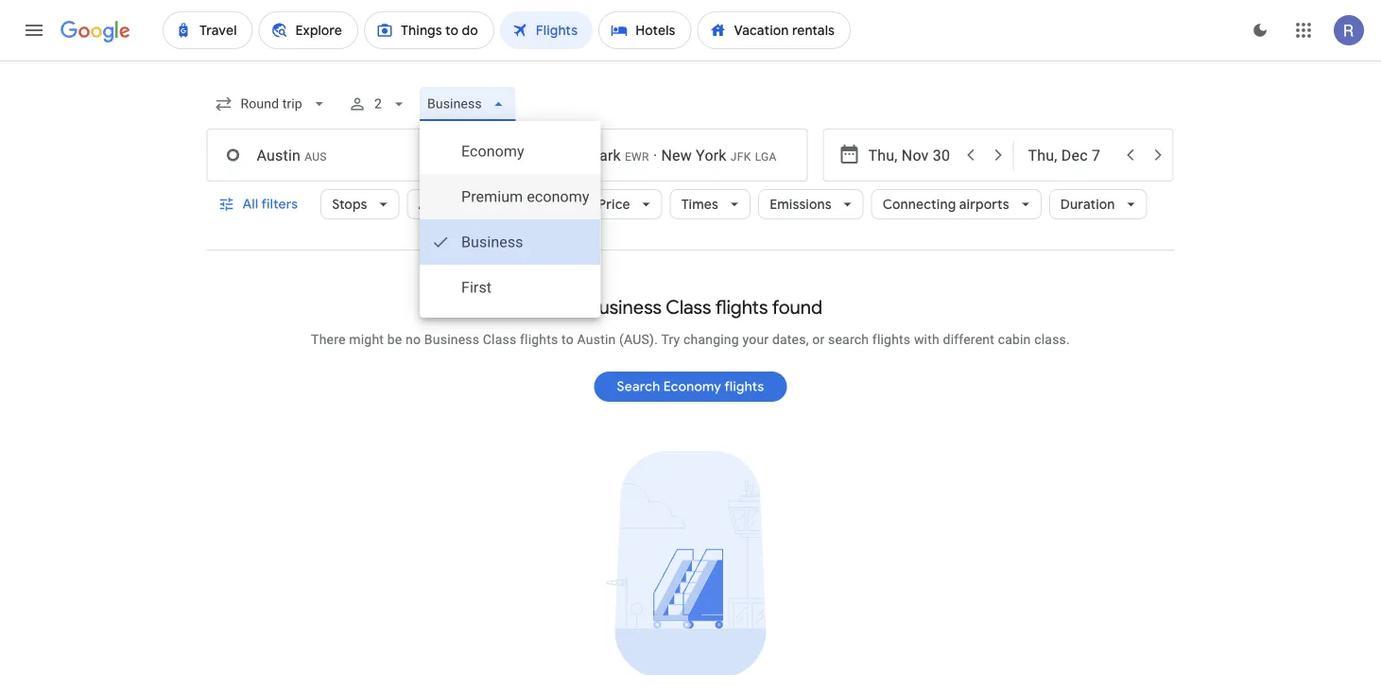Task type: describe. For each thing, give the bounding box(es) containing it.
found
[[773, 295, 823, 319]]

airports
[[960, 196, 1010, 213]]

cabin
[[998, 332, 1031, 347]]

0 vertical spatial class
[[666, 295, 712, 319]]

try
[[662, 332, 680, 347]]

emissions button
[[759, 182, 864, 227]]

be
[[388, 332, 402, 347]]

airlines button
[[407, 182, 498, 227]]

dates,
[[773, 332, 809, 347]]

main menu image
[[23, 19, 45, 42]]

york
[[696, 146, 727, 164]]

connecting airports
[[883, 196, 1010, 213]]

times button
[[670, 182, 751, 227]]

flights up your
[[716, 295, 769, 319]]

stops button
[[321, 182, 400, 227]]

no business class flights found
[[559, 295, 823, 319]]

· new york
[[650, 146, 727, 164]]

austin
[[577, 332, 616, 347]]

select your preferred seating class. list box
[[420, 121, 601, 318]]

duration button
[[1050, 182, 1148, 227]]

2 option from the top
[[420, 174, 601, 219]]

class.
[[1035, 332, 1071, 347]]

2 button
[[340, 81, 416, 127]]

no
[[559, 295, 583, 319]]

loading results progress bar
[[0, 61, 1382, 64]]

flights inside button
[[725, 378, 765, 395]]

Return text field
[[1029, 130, 1116, 181]]

emissions
[[770, 196, 832, 213]]

no
[[406, 332, 421, 347]]

bags
[[517, 196, 547, 213]]

0 horizontal spatial business
[[425, 332, 480, 347]]

1 option from the top
[[420, 129, 601, 174]]

duration
[[1061, 196, 1116, 213]]

search economy flights
[[617, 378, 765, 395]]

flights left the with
[[873, 332, 911, 347]]

price
[[599, 196, 631, 213]]



Task type: vqa. For each thing, say whether or not it's contained in the screenshot.
the rightmost Nasher Sculpture Center
no



Task type: locate. For each thing, give the bounding box(es) containing it.
search economy flights button
[[595, 364, 787, 410]]

search
[[617, 378, 661, 395]]

None field
[[207, 87, 337, 121], [420, 87, 516, 121], [207, 87, 337, 121], [420, 87, 516, 121]]

your
[[743, 332, 769, 347]]

none text field inside search field
[[511, 129, 808, 182]]

new
[[662, 146, 692, 164]]

filters
[[261, 196, 298, 213]]

flights
[[716, 295, 769, 319], [520, 332, 558, 347], [873, 332, 911, 347], [725, 378, 765, 395]]

economy
[[664, 378, 722, 395]]

class left to
[[483, 332, 517, 347]]

1 vertical spatial class
[[483, 332, 517, 347]]

connecting
[[883, 196, 957, 213]]

business
[[588, 295, 662, 319], [425, 332, 480, 347]]

times
[[682, 196, 719, 213]]

flights down your
[[725, 378, 765, 395]]

class up there might be no business class flights to austin (aus). try changing your dates, or search flights with different cabin class.
[[666, 295, 712, 319]]

0 horizontal spatial class
[[483, 332, 517, 347]]

search
[[829, 332, 869, 347]]

Departure text field
[[869, 130, 956, 181]]

change appearance image
[[1238, 8, 1283, 53]]

swap origin and destination. image
[[496, 144, 519, 166]]

option
[[420, 129, 601, 174], [420, 174, 601, 219], [420, 219, 601, 265], [420, 265, 601, 310]]

None text field
[[207, 129, 504, 182]]

or
[[813, 332, 825, 347]]

different
[[943, 332, 995, 347]]

option down swap origin and destination. "icon"
[[420, 174, 601, 219]]

bags button
[[506, 189, 580, 219]]

1 horizontal spatial business
[[588, 295, 662, 319]]

changing
[[684, 332, 739, 347]]

3 option from the top
[[420, 219, 601, 265]]

stops
[[332, 196, 368, 213]]

price button
[[587, 182, 663, 227]]

0 vertical spatial business
[[588, 295, 662, 319]]

there
[[311, 332, 346, 347]]

airlines
[[419, 196, 466, 213]]

to
[[562, 332, 574, 347]]

newark
[[569, 146, 621, 164]]

connecting airports button
[[872, 182, 1042, 227]]

4 option from the top
[[420, 265, 601, 310]]

option up to
[[420, 265, 601, 310]]

all filters button
[[207, 182, 313, 227]]

option down bags
[[420, 219, 601, 265]]

option up bags
[[420, 129, 601, 174]]

business right no
[[425, 332, 480, 347]]

flights left to
[[520, 332, 558, 347]]

(aus).
[[620, 332, 658, 347]]

none search field containing newark
[[207, 81, 1175, 318]]

2
[[374, 96, 382, 112]]

class
[[666, 295, 712, 319], [483, 332, 517, 347]]

None search field
[[207, 81, 1175, 318]]

1 horizontal spatial class
[[666, 295, 712, 319]]

·
[[653, 146, 658, 164]]

with
[[914, 332, 940, 347]]

all filters
[[243, 196, 298, 213]]

all
[[243, 196, 258, 213]]

business up (aus).
[[588, 295, 662, 319]]

might
[[349, 332, 384, 347]]

there might be no business class flights to austin (aus). try changing your dates, or search flights with different cabin class.
[[311, 332, 1071, 347]]

1 vertical spatial business
[[425, 332, 480, 347]]

None text field
[[511, 129, 808, 182]]



